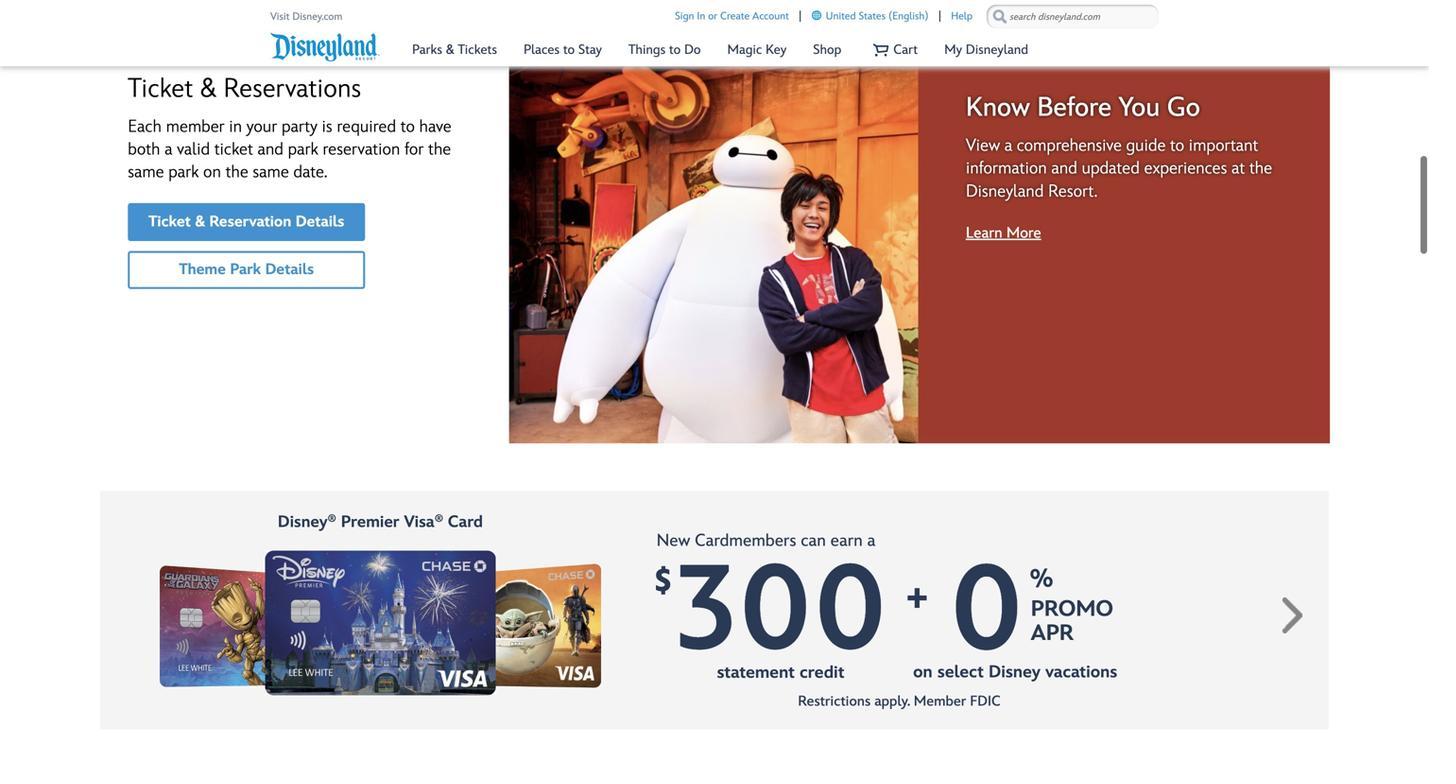 Task type: locate. For each thing, give the bounding box(es) containing it.
& up member
[[200, 73, 217, 105]]

disney
[[278, 512, 328, 532], [989, 662, 1041, 682]]

and inside each member in your party is required to have both a valid ticket and park reservation for the same park on the same date.
[[258, 140, 284, 160]]

® left premier
[[328, 512, 336, 525]]

0 vertical spatial &
[[446, 42, 454, 58]]

new
[[657, 531, 691, 551]]

1 ® from the left
[[328, 512, 336, 525]]

to left do
[[669, 42, 681, 58]]

park down valid on the left top of page
[[169, 163, 199, 183]]

& right parks
[[446, 42, 454, 58]]

1 vertical spatial park
[[169, 163, 199, 183]]

0 horizontal spatial park
[[169, 163, 199, 183]]

in
[[697, 10, 706, 23]]

on up member
[[914, 662, 933, 682]]

ticket
[[214, 140, 253, 160]]

details down 'date.'
[[296, 213, 344, 231]]

magic key link
[[715, 34, 799, 67]]

0 horizontal spatial a
[[165, 140, 173, 160]]

things
[[629, 42, 666, 58]]

to up experiences
[[1171, 136, 1185, 156]]

the down have
[[428, 140, 451, 160]]

and down 'comprehensive'
[[1052, 159, 1078, 179]]

disneyland inside the view a comprehensive guide to important information and updated experiences at the disneyland resort.
[[966, 182, 1044, 202]]

2 horizontal spatial a
[[1005, 136, 1013, 156]]

to inside "link"
[[669, 42, 681, 58]]

reservations
[[223, 73, 361, 105]]

disneyland
[[966, 42, 1029, 58], [966, 182, 1044, 202]]

to left stay
[[563, 42, 575, 58]]

1 horizontal spatial same
[[253, 163, 289, 183]]

at
[[1232, 159, 1246, 179]]

to up for
[[401, 117, 415, 137]]

in
[[229, 117, 242, 137]]

0
[[950, 542, 1025, 684]]

card
[[448, 512, 483, 532]]

the right at
[[1250, 159, 1273, 179]]

on inside each member in your party is required to have both a valid ticket and park reservation for the same park on the same date.
[[203, 163, 221, 183]]

key
[[766, 42, 787, 58]]

shop
[[813, 42, 842, 58]]

& for reservations
[[200, 73, 217, 105]]

0 horizontal spatial ®
[[328, 512, 336, 525]]

help link
[[951, 7, 973, 26]]

a
[[1005, 136, 1013, 156], [165, 140, 173, 160], [868, 531, 876, 551]]

reservation
[[209, 213, 291, 231]]

disneyland inside 'my disneyland' link
[[966, 42, 1029, 58]]

party
[[282, 117, 318, 137]]

and
[[258, 140, 284, 160], [1052, 159, 1078, 179]]

0 vertical spatial on
[[203, 163, 221, 183]]

0 horizontal spatial the
[[226, 163, 248, 183]]

0 vertical spatial park
[[288, 140, 318, 160]]

learn more link
[[966, 222, 1283, 245]]

updated
[[1082, 159, 1140, 179]]

park
[[288, 140, 318, 160], [169, 163, 199, 183]]

ticket for ticket & reservations
[[128, 73, 193, 105]]

stay
[[579, 42, 602, 58]]

& for reservation
[[195, 213, 205, 231]]

1 vertical spatial on
[[914, 662, 933, 682]]

+
[[906, 578, 929, 623]]

disneyland right 'my'
[[966, 42, 1029, 58]]

visit disney.com
[[270, 10, 343, 23]]

1 vertical spatial disneyland
[[966, 182, 1044, 202]]

1 disneyland from the top
[[966, 42, 1029, 58]]

0 horizontal spatial disney
[[278, 512, 328, 532]]

& up theme
[[195, 213, 205, 231]]

park down party
[[288, 140, 318, 160]]

1 same from the left
[[128, 163, 164, 183]]

disney up fdic
[[989, 662, 1041, 682]]

1 vertical spatial disney
[[989, 662, 1041, 682]]

united
[[826, 10, 856, 23]]

member
[[914, 693, 967, 710]]

statement
[[717, 663, 795, 683]]

your
[[247, 117, 277, 137]]

1 horizontal spatial disney
[[989, 662, 1041, 682]]

0 horizontal spatial on
[[203, 163, 221, 183]]

none text field containing 0
[[100, 491, 1329, 729]]

® left card
[[435, 512, 444, 525]]

1 horizontal spatial a
[[868, 531, 876, 551]]

credit
[[800, 663, 845, 683]]

ticket
[[128, 73, 193, 105], [149, 213, 191, 231]]

2 horizontal spatial the
[[1250, 159, 1273, 179]]

parks & tickets link
[[400, 34, 510, 67]]

fdic
[[970, 693, 1001, 710]]

restrictions
[[798, 693, 871, 710]]

do
[[685, 42, 701, 58]]

the
[[428, 140, 451, 160], [1250, 159, 1273, 179], [226, 163, 248, 183]]

$ 300
[[655, 542, 888, 684]]

0 vertical spatial disneyland
[[966, 42, 1029, 58]]

the down the "ticket"
[[226, 163, 248, 183]]

1 vertical spatial ticket
[[149, 213, 191, 231]]

a right earn
[[868, 531, 876, 551]]

earn
[[831, 531, 863, 551]]

more
[[1007, 224, 1042, 243]]

learn more
[[966, 224, 1042, 243]]

%
[[1030, 564, 1054, 595]]

magic
[[728, 42, 762, 58]]

on down valid on the left top of page
[[203, 163, 221, 183]]

®
[[328, 512, 336, 525], [435, 512, 444, 525]]

menu bar containing parks & tickets
[[399, 27, 1042, 67]]

None search field
[[987, 5, 1159, 28]]

same down both
[[128, 163, 164, 183]]

same left 'date.'
[[253, 163, 289, 183]]

1 horizontal spatial the
[[428, 140, 451, 160]]

2 same from the left
[[253, 163, 289, 183]]

view
[[966, 136, 1001, 156]]

global languages image
[[812, 10, 822, 21]]

0 horizontal spatial same
[[128, 163, 164, 183]]

both
[[128, 140, 160, 160]]

disneyland down information
[[966, 182, 1044, 202]]

& inside menu bar
[[446, 42, 454, 58]]

1 vertical spatial &
[[200, 73, 217, 105]]

can
[[801, 531, 826, 551]]

a up information
[[1005, 136, 1013, 156]]

know before you go
[[966, 92, 1201, 124]]

menu bar
[[399, 27, 1042, 67]]

1 horizontal spatial and
[[1052, 159, 1078, 179]]

visa
[[404, 512, 435, 532]]

a right both
[[165, 140, 173, 160]]

1 horizontal spatial ®
[[435, 512, 444, 525]]

disney ® premier visa ® card
[[278, 512, 483, 532]]

2 disneyland from the top
[[966, 182, 1044, 202]]

details right park
[[265, 261, 314, 279]]

ticket up theme
[[149, 213, 191, 231]]

disney left premier
[[278, 512, 328, 532]]

places
[[524, 42, 560, 58]]

0 horizontal spatial and
[[258, 140, 284, 160]]

ticket up each
[[128, 73, 193, 105]]

help
[[951, 10, 973, 23]]

0 vertical spatial ticket
[[128, 73, 193, 105]]

cardmembers
[[695, 531, 797, 551]]

theme park details
[[179, 261, 314, 279]]

reservation
[[323, 140, 400, 160]]

search disneyland.com text field
[[1010, 9, 1137, 26]]

view a comprehensive guide to important information and updated experiences at the disneyland resort.
[[966, 136, 1273, 202]]

and down your
[[258, 140, 284, 160]]

&
[[446, 42, 454, 58], [200, 73, 217, 105], [195, 213, 205, 231]]

2 vertical spatial &
[[195, 213, 205, 231]]

1 vertical spatial details
[[265, 261, 314, 279]]

you
[[1119, 92, 1161, 124]]

1 horizontal spatial on
[[914, 662, 933, 682]]

resort.
[[1049, 182, 1098, 202]]

None text field
[[100, 491, 1329, 729]]

2 ® from the left
[[435, 512, 444, 525]]



Task type: vqa. For each thing, say whether or not it's contained in the screenshot.
Terms inside Help element
no



Task type: describe. For each thing, give the bounding box(es) containing it.
a inside the view a comprehensive guide to important information and updated experiences at the disneyland resort.
[[1005, 136, 1013, 156]]

places to stay
[[524, 42, 602, 58]]

on select disney vacations
[[914, 662, 1118, 682]]

(english)
[[889, 10, 929, 23]]

important
[[1189, 136, 1259, 156]]

each
[[128, 117, 162, 137]]

theme park details link
[[128, 251, 365, 289]]

& for tickets
[[446, 42, 454, 58]]

1 horizontal spatial park
[[288, 140, 318, 160]]

apr
[[1031, 620, 1074, 647]]

states
[[859, 10, 886, 23]]

a inside text box
[[868, 531, 876, 551]]

guide
[[1127, 136, 1166, 156]]

create
[[721, 10, 750, 23]]

before
[[1038, 92, 1112, 124]]

my disneyland link
[[932, 34, 1041, 67]]

0 vertical spatial details
[[296, 213, 344, 231]]

sign
[[675, 10, 694, 23]]

parks & tickets
[[412, 42, 497, 58]]

is
[[322, 117, 333, 137]]

cart empty image
[[873, 42, 889, 58]]

the inside the view a comprehensive guide to important information and updated experiences at the disneyland resort.
[[1250, 159, 1273, 179]]

have
[[419, 117, 452, 137]]

on inside text box
[[914, 662, 933, 682]]

sign in or create account link
[[675, 7, 789, 26]]

my disneyland
[[945, 42, 1029, 58]]

for
[[405, 140, 424, 160]]

300
[[675, 542, 888, 684]]

disney.com
[[292, 10, 343, 23]]

places to stay link
[[511, 34, 614, 67]]

member
[[166, 117, 225, 137]]

tickets
[[458, 42, 497, 58]]

account
[[753, 10, 789, 23]]

to inside each member in your party is required to have both a valid ticket and park reservation for the same park on the same date.
[[401, 117, 415, 137]]

magic key
[[728, 42, 787, 58]]

valid
[[177, 140, 210, 160]]

visit
[[270, 10, 290, 23]]

parks
[[412, 42, 442, 58]]

to inside the view a comprehensive guide to important information and updated experiences at the disneyland resort.
[[1171, 136, 1185, 156]]

0 vertical spatial disney
[[278, 512, 328, 532]]

experiences
[[1145, 159, 1228, 179]]

a inside each member in your party is required to have both a valid ticket and park reservation for the same park on the same date.
[[165, 140, 173, 160]]

statement credit
[[717, 663, 845, 683]]

learn
[[966, 224, 1003, 243]]

information
[[966, 159, 1048, 179]]

visit disney.com link
[[270, 7, 346, 27]]

united states (english) button
[[812, 7, 929, 26]]

premier
[[341, 512, 400, 532]]

know
[[966, 92, 1031, 124]]

things to do
[[629, 42, 701, 58]]

0 % promo apr
[[950, 542, 1114, 684]]

ticket & reservation details link
[[128, 203, 365, 241]]

apply.
[[875, 693, 910, 710]]

park
[[230, 261, 261, 279]]

date.
[[293, 163, 328, 183]]

promo
[[1031, 596, 1114, 623]]

shop link
[[801, 34, 854, 67]]

each member in your party is required to have both a valid ticket and park reservation for the same park on the same date.
[[128, 117, 452, 183]]

theme
[[179, 261, 226, 279]]

comprehensive
[[1017, 136, 1122, 156]]

$
[[655, 563, 672, 602]]

vacations
[[1046, 662, 1118, 682]]

required
[[337, 117, 396, 137]]

or
[[708, 10, 718, 23]]

sign in or create account
[[675, 10, 789, 23]]

new cardmembers can earn a
[[657, 531, 876, 551]]

ticket for ticket & reservation details
[[149, 213, 191, 231]]

ticket & reservations
[[128, 73, 361, 105]]

cart link
[[856, 34, 931, 67]]

united states (english)
[[826, 10, 929, 23]]

my
[[945, 42, 963, 58]]

go
[[1168, 92, 1201, 124]]

disneyland logo image
[[270, 31, 380, 62]]

and inside the view a comprehensive guide to important information and updated experiences at the disneyland resort.
[[1052, 159, 1078, 179]]



